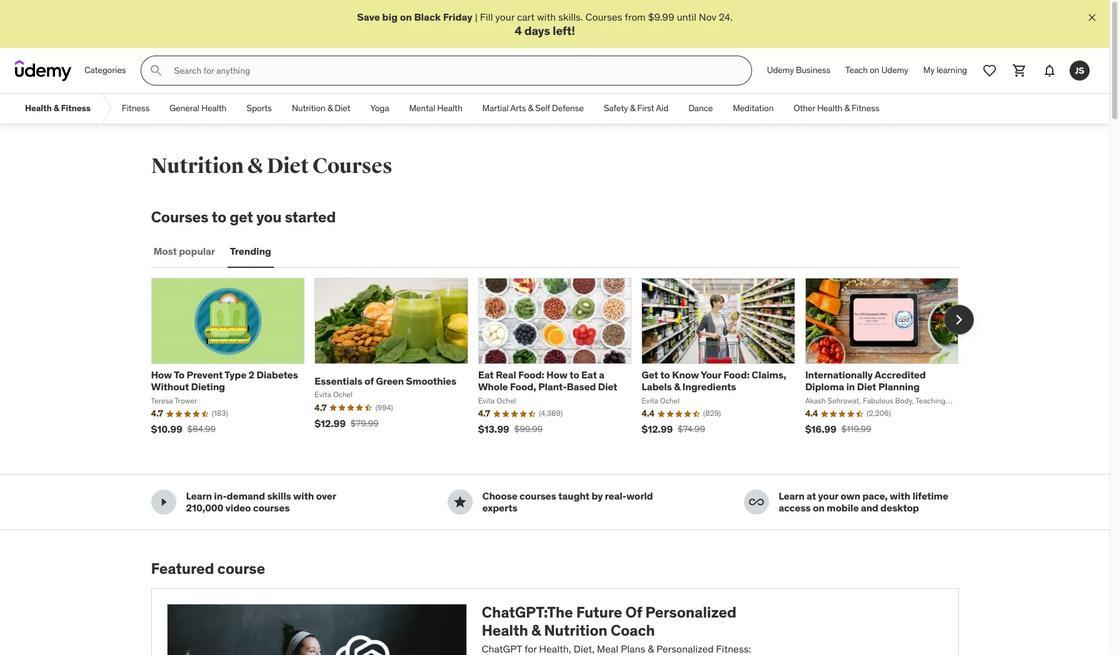 Task type: describe. For each thing, give the bounding box(es) containing it.
1 horizontal spatial courses
[[312, 153, 392, 180]]

nov
[[699, 11, 716, 23]]

udemy inside teach on udemy "link"
[[881, 65, 908, 76]]

sports
[[247, 103, 272, 114]]

essentials
[[315, 375, 362, 387]]

coach
[[611, 621, 655, 641]]

internationally accredited diploma in diet planning
[[805, 369, 926, 393]]

other health & fitness
[[794, 103, 879, 114]]

food,
[[510, 381, 536, 393]]

on inside save big on black friday | fill your cart with skills. courses from $9.99 until nov 24. 4 days left!
[[400, 11, 412, 23]]

mental
[[409, 103, 435, 114]]

fill
[[480, 11, 493, 23]]

claims,
[[752, 369, 786, 381]]

cart
[[517, 11, 535, 23]]

your
[[701, 369, 721, 381]]

4
[[515, 23, 522, 38]]

safety & first aid link
[[594, 94, 678, 124]]

food: inside get to know your food: claims, labels & ingredients
[[723, 369, 750, 381]]

nutrition for nutrition & diet courses
[[151, 153, 244, 180]]

1 eat from the left
[[478, 369, 494, 381]]

close image
[[1086, 11, 1098, 24]]

js
[[1075, 65, 1084, 76]]

meditation link
[[723, 94, 784, 124]]

in-
[[214, 490, 227, 503]]

left!
[[553, 23, 575, 38]]

courses inside learn in-demand skills with over 210,000 video courses
[[253, 502, 290, 515]]

2 vertical spatial courses
[[151, 208, 208, 227]]

how inside how to prevent type 2 diabetes without dieting
[[151, 369, 172, 381]]

dieting
[[191, 381, 225, 393]]

general
[[169, 103, 199, 114]]

planning
[[878, 381, 920, 393]]

my
[[923, 65, 934, 76]]

next image
[[949, 310, 969, 330]]

health & fitness
[[25, 103, 91, 114]]

lifetime
[[913, 490, 948, 503]]

yoga
[[370, 103, 389, 114]]

wishlist image
[[982, 63, 997, 78]]

days
[[524, 23, 550, 38]]

of
[[364, 375, 374, 387]]

nutrition & diet link
[[282, 94, 360, 124]]

submit search image
[[149, 63, 164, 78]]

whole
[[478, 381, 508, 393]]

future
[[576, 603, 622, 623]]

started
[[285, 208, 336, 227]]

health & fitness link
[[15, 94, 101, 124]]

in
[[846, 381, 855, 393]]

& inside get to know your food: claims, labels & ingredients
[[674, 381, 680, 393]]

most
[[153, 245, 177, 258]]

save
[[357, 11, 380, 23]]

green
[[376, 375, 404, 387]]

js link
[[1065, 56, 1095, 86]]

yoga link
[[360, 94, 399, 124]]

real-
[[605, 490, 626, 503]]

teach
[[845, 65, 868, 76]]

business
[[796, 65, 830, 76]]

friday
[[443, 11, 472, 23]]

on inside learn at your own pace, with lifetime access on mobile and desktop
[[813, 502, 825, 515]]

mental health
[[409, 103, 462, 114]]

with inside save big on black friday | fill your cart with skills. courses from $9.99 until nov 24. 4 days left!
[[537, 11, 556, 23]]

Search for anything text field
[[172, 60, 736, 81]]

learning
[[936, 65, 967, 76]]

real
[[496, 369, 516, 381]]

diet inside eat real food: how to eat a whole food, plant-based diet
[[598, 381, 617, 393]]

demand
[[227, 490, 265, 503]]

sports link
[[237, 94, 282, 124]]

smoothies
[[406, 375, 456, 387]]

your inside learn at your own pace, with lifetime access on mobile and desktop
[[818, 490, 838, 503]]

210,000
[[186, 502, 223, 515]]

your inside save big on black friday | fill your cart with skills. courses from $9.99 until nov 24. 4 days left!
[[495, 11, 515, 23]]

medium image
[[156, 495, 171, 510]]

nutrition inside the chatgpt:the future of personalized health & nutrition coach
[[544, 621, 607, 641]]

with inside learn in-demand skills with over 210,000 video courses
[[293, 490, 314, 503]]

pace,
[[862, 490, 888, 503]]

diabetes
[[257, 369, 298, 381]]

learn at your own pace, with lifetime access on mobile and desktop
[[779, 490, 948, 515]]

how inside eat real food: how to eat a whole food, plant-based diet
[[546, 369, 567, 381]]

most popular button
[[151, 237, 217, 267]]

|
[[475, 11, 478, 23]]

health for other health & fitness
[[817, 103, 842, 114]]

internationally accredited diploma in diet planning link
[[805, 369, 926, 393]]

udemy inside the udemy business "link"
[[767, 65, 794, 76]]

& inside "link"
[[54, 103, 59, 114]]

chatgpt:the future of personalized health & nutrition coach
[[482, 603, 737, 641]]

black
[[414, 11, 441, 23]]

world
[[626, 490, 653, 503]]

carousel element
[[151, 278, 974, 445]]

choose
[[482, 490, 517, 503]]

safety & first aid
[[604, 103, 668, 114]]

aid
[[656, 103, 668, 114]]

eat real food: how to eat a whole food, plant-based diet
[[478, 369, 617, 393]]

how to prevent type 2 diabetes without dieting link
[[151, 369, 298, 393]]

other
[[794, 103, 815, 114]]

safety
[[604, 103, 628, 114]]

get to know your food: claims, labels & ingredients
[[642, 369, 786, 393]]

nutrition & diet
[[292, 103, 350, 114]]

chatgpt:the future of personalized health & nutrition coach link
[[151, 589, 959, 656]]

featured course
[[151, 560, 265, 579]]

access
[[779, 502, 811, 515]]

prevent
[[187, 369, 223, 381]]

dance link
[[678, 94, 723, 124]]



Task type: locate. For each thing, give the bounding box(es) containing it.
big
[[382, 11, 398, 23]]

to left "get"
[[212, 208, 226, 227]]

2
[[249, 369, 254, 381]]

medium image for choose
[[452, 495, 467, 510]]

1 horizontal spatial to
[[570, 369, 579, 381]]

0 horizontal spatial on
[[400, 11, 412, 23]]

1 horizontal spatial nutrition
[[292, 103, 325, 114]]

1 vertical spatial on
[[870, 65, 879, 76]]

martial arts & self defense
[[482, 103, 584, 114]]

1 horizontal spatial medium image
[[749, 495, 764, 510]]

nutrition down general health link in the left top of the page
[[151, 153, 244, 180]]

categories
[[84, 65, 126, 76]]

with right pace,
[[890, 490, 910, 503]]

0 horizontal spatial eat
[[478, 369, 494, 381]]

on inside "link"
[[870, 65, 879, 76]]

0 horizontal spatial learn
[[186, 490, 212, 503]]

essentials of green smoothies
[[315, 375, 456, 387]]

24.
[[719, 11, 733, 23]]

0 horizontal spatial courses
[[151, 208, 208, 227]]

medium image left access
[[749, 495, 764, 510]]

health for mental health
[[437, 103, 462, 114]]

2 fitness from the left
[[122, 103, 149, 114]]

2 horizontal spatial with
[[890, 490, 910, 503]]

arts
[[510, 103, 526, 114]]

from
[[625, 11, 646, 23]]

0 vertical spatial on
[[400, 11, 412, 23]]

and
[[861, 502, 878, 515]]

on
[[400, 11, 412, 23], [870, 65, 879, 76], [813, 502, 825, 515]]

get
[[230, 208, 253, 227]]

2 horizontal spatial on
[[870, 65, 879, 76]]

learn in-demand skills with over 210,000 video courses
[[186, 490, 336, 515]]

experts
[[482, 502, 517, 515]]

diet left yoga
[[335, 103, 350, 114]]

most popular
[[153, 245, 215, 258]]

1 horizontal spatial on
[[813, 502, 825, 515]]

teach on udemy
[[845, 65, 908, 76]]

shopping cart with 0 items image
[[1012, 63, 1027, 78]]

learn for learn in-demand skills with over 210,000 video courses
[[186, 490, 212, 503]]

2 horizontal spatial to
[[660, 369, 670, 381]]

nutrition left coach
[[544, 621, 607, 641]]

0 vertical spatial courses
[[585, 11, 622, 23]]

trending button
[[227, 237, 274, 267]]

on right big
[[400, 11, 412, 23]]

diet inside internationally accredited diploma in diet planning
[[857, 381, 876, 393]]

2 horizontal spatial fitness
[[852, 103, 879, 114]]

a
[[599, 369, 604, 381]]

0 horizontal spatial nutrition
[[151, 153, 244, 180]]

categories button
[[77, 56, 133, 86]]

2 vertical spatial on
[[813, 502, 825, 515]]

eat left real in the bottom of the page
[[478, 369, 494, 381]]

1 horizontal spatial your
[[818, 490, 838, 503]]

courses to get you started
[[151, 208, 336, 227]]

learn
[[186, 490, 212, 503], [779, 490, 805, 503]]

your right fill
[[495, 11, 515, 23]]

1 vertical spatial nutrition
[[151, 153, 244, 180]]

learn left in-
[[186, 490, 212, 503]]

learn left at
[[779, 490, 805, 503]]

arrow pointing to subcategory menu links image
[[101, 94, 112, 124]]

nutrition & diet courses
[[151, 153, 392, 180]]

1 horizontal spatial udemy
[[881, 65, 908, 76]]

udemy business
[[767, 65, 830, 76]]

courses left the 'taught'
[[520, 490, 556, 503]]

$9.99
[[648, 11, 674, 23]]

1 how from the left
[[151, 369, 172, 381]]

general health
[[169, 103, 227, 114]]

until
[[677, 11, 696, 23]]

by
[[592, 490, 603, 503]]

2 udemy from the left
[[881, 65, 908, 76]]

video
[[225, 502, 251, 515]]

to right plant-
[[570, 369, 579, 381]]

2 food: from the left
[[723, 369, 750, 381]]

fitness inside "link"
[[61, 103, 91, 114]]

0 horizontal spatial your
[[495, 11, 515, 23]]

1 udemy from the left
[[767, 65, 794, 76]]

defense
[[552, 103, 584, 114]]

on left mobile
[[813, 502, 825, 515]]

1 food: from the left
[[518, 369, 544, 381]]

get
[[642, 369, 658, 381]]

0 horizontal spatial to
[[212, 208, 226, 227]]

on right teach at top right
[[870, 65, 879, 76]]

courses
[[585, 11, 622, 23], [312, 153, 392, 180], [151, 208, 208, 227]]

2 horizontal spatial courses
[[585, 11, 622, 23]]

martial arts & self defense link
[[472, 94, 594, 124]]

udemy
[[767, 65, 794, 76], [881, 65, 908, 76]]

0 vertical spatial nutrition
[[292, 103, 325, 114]]

my learning link
[[916, 56, 975, 86]]

my learning
[[923, 65, 967, 76]]

type
[[225, 369, 246, 381]]

nutrition for nutrition & diet
[[292, 103, 325, 114]]

& inside the chatgpt:the future of personalized health & nutrition coach
[[531, 621, 541, 641]]

of
[[625, 603, 642, 623]]

learn inside learn at your own pace, with lifetime access on mobile and desktop
[[779, 490, 805, 503]]

1 fitness from the left
[[61, 103, 91, 114]]

2 medium image from the left
[[749, 495, 764, 510]]

medium image for learn
[[749, 495, 764, 510]]

2 learn from the left
[[779, 490, 805, 503]]

featured
[[151, 560, 214, 579]]

1 horizontal spatial how
[[546, 369, 567, 381]]

health inside the chatgpt:the future of personalized health & nutrition coach
[[482, 621, 528, 641]]

0 horizontal spatial courses
[[253, 502, 290, 515]]

fitness
[[61, 103, 91, 114], [122, 103, 149, 114], [852, 103, 879, 114]]

udemy image
[[15, 60, 72, 81]]

1 horizontal spatial learn
[[779, 490, 805, 503]]

diet up you
[[267, 153, 309, 180]]

dance
[[688, 103, 713, 114]]

0 horizontal spatial with
[[293, 490, 314, 503]]

0 horizontal spatial food:
[[518, 369, 544, 381]]

nutrition right sports
[[292, 103, 325, 114]]

food: inside eat real food: how to eat a whole food, plant-based diet
[[518, 369, 544, 381]]

food: right your on the right bottom
[[723, 369, 750, 381]]

2 horizontal spatial nutrition
[[544, 621, 607, 641]]

personalized
[[645, 603, 737, 623]]

diploma
[[805, 381, 844, 393]]

with up 'days'
[[537, 11, 556, 23]]

diet right based
[[598, 381, 617, 393]]

0 horizontal spatial udemy
[[767, 65, 794, 76]]

udemy left the my
[[881, 65, 908, 76]]

accredited
[[875, 369, 926, 381]]

1 horizontal spatial courses
[[520, 490, 556, 503]]

1 horizontal spatial with
[[537, 11, 556, 23]]

0 horizontal spatial medium image
[[452, 495, 467, 510]]

1 learn from the left
[[186, 490, 212, 503]]

eat left a
[[581, 369, 597, 381]]

health for general health
[[201, 103, 227, 114]]

2 vertical spatial nutrition
[[544, 621, 607, 641]]

with left over
[[293, 490, 314, 503]]

1 horizontal spatial food:
[[723, 369, 750, 381]]

fitness down teach at top right
[[852, 103, 879, 114]]

health inside "link"
[[25, 103, 52, 114]]

food: right real in the bottom of the page
[[518, 369, 544, 381]]

3 fitness from the left
[[852, 103, 879, 114]]

taught
[[558, 490, 589, 503]]

0 horizontal spatial fitness
[[61, 103, 91, 114]]

to for get
[[660, 369, 670, 381]]

2 how from the left
[[546, 369, 567, 381]]

medium image
[[452, 495, 467, 510], [749, 495, 764, 510]]

health inside 'link'
[[437, 103, 462, 114]]

with inside learn at your own pace, with lifetime access on mobile and desktop
[[890, 490, 910, 503]]

general health link
[[159, 94, 237, 124]]

1 horizontal spatial fitness
[[122, 103, 149, 114]]

get to know your food: claims, labels & ingredients link
[[642, 369, 786, 393]]

to inside eat real food: how to eat a whole food, plant-based diet
[[570, 369, 579, 381]]

first
[[637, 103, 654, 114]]

choose courses taught by real-world experts
[[482, 490, 653, 515]]

martial
[[482, 103, 509, 114]]

2 eat from the left
[[581, 369, 597, 381]]

fitness link
[[112, 94, 159, 124]]

courses inside choose courses taught by real-world experts
[[520, 490, 556, 503]]

you
[[256, 208, 282, 227]]

at
[[807, 490, 816, 503]]

internationally
[[805, 369, 873, 381]]

without
[[151, 381, 189, 393]]

learn inside learn in-demand skills with over 210,000 video courses
[[186, 490, 212, 503]]

&
[[54, 103, 59, 114], [327, 103, 333, 114], [528, 103, 533, 114], [630, 103, 635, 114], [844, 103, 850, 114], [247, 153, 263, 180], [674, 381, 680, 393], [531, 621, 541, 641]]

own
[[841, 490, 860, 503]]

udemy business link
[[760, 56, 838, 86]]

fitness right "arrow pointing to subcategory menu links" image
[[122, 103, 149, 114]]

based
[[567, 381, 596, 393]]

1 vertical spatial your
[[818, 490, 838, 503]]

notifications image
[[1042, 63, 1057, 78]]

0 horizontal spatial how
[[151, 369, 172, 381]]

courses right video
[[253, 502, 290, 515]]

eat
[[478, 369, 494, 381], [581, 369, 597, 381]]

1 horizontal spatial eat
[[581, 369, 597, 381]]

mobile
[[827, 502, 859, 515]]

to for courses
[[212, 208, 226, 227]]

0 vertical spatial your
[[495, 11, 515, 23]]

diet right in
[[857, 381, 876, 393]]

fitness left "arrow pointing to subcategory menu links" image
[[61, 103, 91, 114]]

your right at
[[818, 490, 838, 503]]

courses inside save big on black friday | fill your cart with skills. courses from $9.99 until nov 24. 4 days left!
[[585, 11, 622, 23]]

udemy left business
[[767, 65, 794, 76]]

nutrition
[[292, 103, 325, 114], [151, 153, 244, 180], [544, 621, 607, 641]]

course
[[217, 560, 265, 579]]

1 medium image from the left
[[452, 495, 467, 510]]

to right get
[[660, 369, 670, 381]]

mental health link
[[399, 94, 472, 124]]

know
[[672, 369, 699, 381]]

1 vertical spatial courses
[[312, 153, 392, 180]]

desktop
[[880, 502, 919, 515]]

medium image left experts at the bottom of the page
[[452, 495, 467, 510]]

trending
[[230, 245, 271, 258]]

skills.
[[558, 11, 583, 23]]

to
[[212, 208, 226, 227], [570, 369, 579, 381], [660, 369, 670, 381]]

labels
[[642, 381, 672, 393]]

learn for learn at your own pace, with lifetime access on mobile and desktop
[[779, 490, 805, 503]]

health
[[25, 103, 52, 114], [201, 103, 227, 114], [437, 103, 462, 114], [817, 103, 842, 114], [482, 621, 528, 641]]

to inside get to know your food: claims, labels & ingredients
[[660, 369, 670, 381]]



Task type: vqa. For each thing, say whether or not it's contained in the screenshot.
Labels
yes



